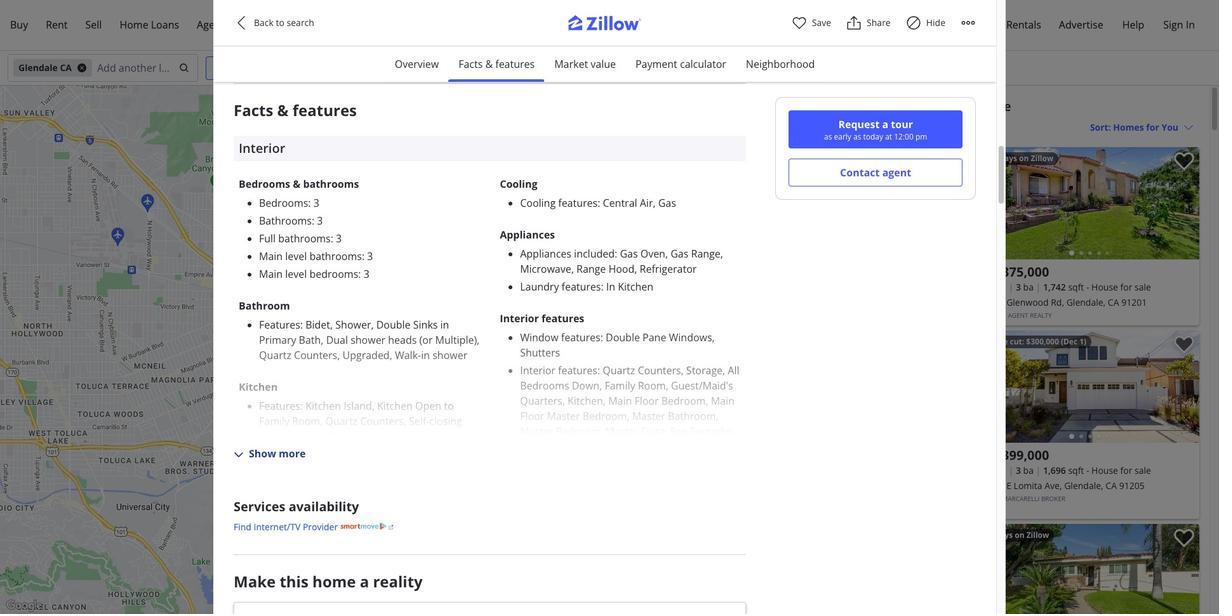 Task type: vqa. For each thing, say whether or not it's contained in the screenshot.
1.48M
yes



Task type: locate. For each thing, give the bounding box(es) containing it.
on down marcarelli
[[1015, 530, 1025, 541]]

1.90m inside 1.90m 1.50m
[[522, 404, 543, 413]]

tour for 1.98m
[[389, 358, 401, 364]]

0 horizontal spatial 2.30m
[[469, 358, 490, 368]]

level down bathrooms
[[285, 249, 307, 263]]

link
[[508, 137, 542, 154], [552, 171, 586, 188], [639, 442, 673, 460], [571, 476, 611, 493], [536, 529, 566, 546]]

sinks
[[413, 318, 438, 332]]

sqft up 1006 e lomita ave, glendale, ca 91205 link
[[1068, 465, 1084, 477]]

ba up lomita
[[1023, 465, 1034, 477]]

chevron left image for 3 days on zillow
[[985, 573, 1000, 588]]

0 horizontal spatial 3 units link
[[547, 194, 588, 206]]

0 horizontal spatial facts & features
[[234, 100, 357, 121]]

: inside cooling cooling features : central air, gas
[[598, 196, 600, 210]]

1 horizontal spatial 3 units
[[618, 293, 640, 303]]

tour down heads
[[389, 358, 401, 364]]

bds up 1755
[[991, 281, 1006, 293]]

1 vertical spatial for
[[1121, 465, 1133, 477]]

clear field image
[[177, 63, 187, 73]]

1.01m link
[[504, 124, 533, 135]]

2 for from the top
[[1121, 465, 1133, 477]]

chevron down image
[[553, 63, 563, 73], [630, 63, 640, 73], [234, 450, 244, 461]]

1.50m inside 1.90m 1.50m
[[538, 409, 558, 418]]

2 vertical spatial interior
[[520, 364, 556, 378]]

a right home at the left bottom
[[360, 571, 369, 592]]

gas oven, gas range, microwave, range hood, refrigerator
[[520, 247, 723, 276]]

0 horizontal spatial closing
[[350, 430, 382, 444]]

0 vertical spatial glendale
[[18, 62, 58, 74]]

chevron right image inside property images, use arrow keys to navigate, image 1 of 62 group
[[1178, 379, 1193, 395]]

room, up '2.15m'
[[638, 379, 668, 393]]

bathrooms up bedrooms
[[310, 249, 362, 263]]

1 vertical spatial - house for sale
[[1086, 465, 1151, 477]]

remarks,
[[690, 425, 734, 439]]

0 horizontal spatial facts
[[234, 100, 273, 121]]

guest/maid's
[[671, 379, 733, 393]]

bathrooms
[[303, 177, 359, 191], [278, 232, 331, 246], [310, 249, 362, 263]]

1 vertical spatial to
[[444, 399, 454, 413]]

1 vertical spatial a
[[360, 571, 369, 592]]

a inside the request a tour as early as today at 12:00 pm
[[882, 117, 888, 131]]

1.20m
[[557, 207, 577, 216]]

1 horizontal spatial 3.50m
[[534, 245, 554, 254]]

1 vertical spatial level
[[285, 267, 307, 281]]

45k
[[614, 290, 626, 300], [603, 293, 615, 303]]

1 sqft from the top
[[1068, 281, 1084, 293]]

link down suite,
[[639, 442, 673, 460]]

sale for $1,375,000
[[1135, 281, 1151, 293]]

0 vertical spatial - house for sale
[[1086, 281, 1151, 293]]

1.90m for 1.90m
[[400, 401, 420, 411]]

0 horizontal spatial request
[[445, 42, 487, 56]]

2 horizontal spatial in
[[1186, 18, 1195, 32]]

appliances for appliances included :
[[520, 247, 571, 261]]

share image
[[847, 15, 862, 30]]

3 ba
[[1016, 281, 1034, 293], [1016, 465, 1034, 477]]

1.90m 1.50m
[[522, 404, 558, 418]]

1.59m
[[346, 335, 366, 345]]

2 sale from the top
[[1135, 465, 1151, 477]]

0 horizontal spatial save this home image
[[948, 152, 969, 171]]

1.30m link
[[456, 407, 485, 419]]

2 units link down 2.37m "link"
[[661, 379, 702, 390]]

quartz down island,
[[325, 415, 358, 429]]

shutters
[[520, 346, 560, 360]]

1.15m
[[624, 377, 644, 387]]

2 house from the top
[[1092, 465, 1118, 477]]

glendale left remove tag icon
[[18, 62, 58, 74]]

1 vertical spatial counters,
[[638, 364, 684, 378]]

0 vertical spatial counters,
[[294, 349, 340, 362]]

1 horizontal spatial closing
[[429, 415, 462, 429]]

in left closet(s), at the bottom left of the page
[[546, 440, 555, 454]]

0 vertical spatial 3 ba
[[1016, 281, 1034, 293]]

more
[[279, 447, 306, 461]]

save this home image
[[1174, 336, 1194, 355], [1174, 530, 1194, 548]]

0 vertical spatial family
[[605, 379, 635, 393]]

1 horizontal spatial 1.90m link
[[518, 403, 547, 414]]

1 vertical spatial shower
[[433, 349, 467, 362]]

ca left remove tag icon
[[60, 62, 72, 74]]

3.50m up microwave, at the left
[[534, 245, 554, 254]]

bds up 1006 on the bottom of page
[[991, 465, 1006, 477]]

1 horizontal spatial 2.30m
[[556, 411, 576, 420]]

1 vertical spatial 1.60m link
[[643, 359, 672, 371]]

ca left real
[[813, 98, 830, 115]]

chevron right image inside property images, use arrow keys to navigate, image 1 of 47 group
[[1178, 196, 1193, 211]]

1,696 sqft
[[1043, 465, 1084, 477]]

chevron left image inside property images, use arrow keys to navigate, image 1 of 15 group
[[985, 573, 1000, 588]]

0 vertical spatial bedrooms
[[239, 177, 290, 191]]

1.50m for 1.50m link to the top
[[598, 324, 618, 334]]

0 vertical spatial -
[[1086, 281, 1089, 293]]

0 horizontal spatial this
[[280, 571, 309, 592]]

down,
[[572, 379, 602, 393]]

bedroom, up the bathroom, in the bottom right of the page
[[661, 394, 708, 408]]

1 vertical spatial appliances
[[520, 247, 571, 261]]

0 vertical spatial on
[[1019, 153, 1029, 164]]

chevron left image inside property images, use arrow keys to navigate, image 1 of 62 group
[[985, 379, 1000, 395]]

house up 1006 e lomita ave, glendale, ca 91205 link
[[1092, 465, 1118, 477]]

0 vertical spatial for
[[1121, 281, 1133, 293]]

0 horizontal spatial 1.90m link
[[395, 400, 424, 412]]

0 horizontal spatial double
[[376, 318, 411, 332]]

1 vertical spatial bathrooms
[[278, 232, 331, 246]]

on for 22
[[1019, 153, 1029, 164]]

1 vertical spatial -
[[1086, 465, 1089, 477]]

gas inside cooling cooling features : central air, gas
[[658, 196, 676, 210]]

0 horizontal spatial family
[[259, 415, 290, 429]]

closet(s),
[[558, 440, 601, 454]]

storage,
[[686, 364, 725, 378]]

8.25m
[[341, 340, 361, 349]]

0 horizontal spatial room,
[[292, 415, 323, 429]]

main up bathroom
[[259, 267, 283, 281]]

features inside button
[[495, 57, 535, 71]]

ba for $1,399,000
[[1023, 465, 1034, 477]]

days for 22
[[1000, 153, 1017, 164]]

1 3 ba from the top
[[1016, 281, 1034, 293]]

self- down 1.10m
[[329, 430, 350, 444]]

chevron down image right value
[[630, 63, 640, 73]]

house up 1755 glenwood rd, glendale, ca 91201 link
[[1092, 281, 1118, 293]]

3 ba up glenwood on the right of the page
[[1016, 281, 1034, 293]]

chevron down image inside show more button
[[234, 450, 244, 461]]

0 vertical spatial 3.50m
[[534, 245, 554, 254]]

for for $1,375,000
[[1121, 281, 1133, 293]]

1.60m up suite,
[[639, 411, 659, 420]]

this inside button
[[489, 42, 509, 56]]

features
[[259, 318, 300, 332], [259, 399, 300, 413]]

chevron down image
[[454, 63, 465, 73], [1184, 122, 1194, 132]]

appliances for appliances
[[500, 228, 555, 242]]

8.25m link
[[337, 339, 366, 350]]

1.90m inside 1.90m link
[[400, 401, 420, 411]]

glendale ca real estate & homes for sale
[[756, 98, 1011, 115]]

island,
[[344, 399, 375, 413]]

family inside kitchen island, kitchen open to family room, quartz counters, self-closing cabinet doors, self-closing drawers
[[259, 415, 290, 429]]

home loans link
[[111, 10, 188, 40]]

chevron right image inside property images, use arrow keys to navigate, image 1 of 15 group
[[1178, 573, 1193, 588]]

12:00
[[894, 131, 914, 142]]

1 vertical spatial save this home image
[[1174, 530, 1194, 548]]

700k
[[445, 395, 461, 404]]

interior for interior
[[239, 140, 285, 157]]

1 sale from the top
[[1135, 281, 1151, 293]]

0 vertical spatial sale
[[1135, 281, 1151, 293]]

gas up hood,
[[620, 247, 638, 261]]

0 vertical spatial bathrooms
[[303, 177, 359, 191]]

hide
[[926, 17, 946, 29]]

sale for $1,399,000
[[1135, 465, 1151, 477]]

1 horizontal spatial 1.90m
[[522, 404, 543, 413]]

3d inside the 3d tour 1.15m
[[631, 372, 637, 378]]

counters, inside quartz counters, storage, all bedrooms down, family room, guest/maid's quarters, kitchen, main floor bedroom, main floor master bedroom, master bathroom, master bedroom, master suite, see remarks, walk-in closet(s), breakfast counter / bar, family kitchen
[[638, 364, 684, 378]]

1 vertical spatial 1.80m link
[[494, 418, 523, 429]]

tour inside the 3d tour 1.15m
[[638, 372, 651, 378]]

0 vertical spatial save this home image
[[1174, 336, 1194, 355]]

45k down hood,
[[614, 290, 626, 300]]

neighborhood
[[746, 57, 815, 71]]

2 vertical spatial bathrooms
[[310, 249, 362, 263]]

early
[[834, 131, 851, 142]]

1 horizontal spatial in
[[606, 280, 615, 294]]

1.80m link up 605k link in the left of the page
[[494, 418, 523, 429]]

buy
[[10, 18, 28, 32]]

2 3 ba from the top
[[1016, 465, 1034, 477]]

0 vertical spatial room,
[[638, 379, 668, 393]]

1 - from the top
[[1086, 281, 1089, 293]]

glendale, inside the 1006 e lomita ave, glendale, ca 91205 alisa marcarelli broker
[[1064, 480, 1103, 492]]

1 vertical spatial 3.50m link
[[310, 395, 339, 406]]

2 save this home image from the top
[[1174, 530, 1194, 548]]

1 house from the top
[[1092, 281, 1118, 293]]

1 horizontal spatial this
[[489, 42, 509, 56]]

finder
[[227, 18, 255, 32]]

all
[[728, 364, 739, 378]]

facts inside button
[[459, 57, 483, 71]]

1 vertical spatial on
[[1015, 530, 1025, 541]]

0 vertical spatial facts
[[459, 57, 483, 71]]

glendale inside filters element
[[18, 62, 58, 74]]

2 - house for sale from the top
[[1086, 465, 1151, 477]]

1 horizontal spatial save this home image
[[1174, 152, 1194, 171]]

bds for $1,399,000
[[991, 465, 1006, 477]]

3.50m link
[[530, 244, 559, 255], [310, 395, 339, 406]]

0 horizontal spatial chevron down image
[[234, 450, 244, 461]]

refrigerator
[[640, 262, 697, 276]]

a
[[882, 117, 888, 131], [360, 571, 369, 592]]

1 horizontal spatial chevron down image
[[553, 63, 563, 73]]

3.50m link up 1.10m link
[[310, 395, 339, 406]]

3 units link down hood,
[[603, 292, 644, 304]]

0 horizontal spatial shower
[[351, 333, 386, 347]]

1.90m for 1.90m 1.50m
[[522, 404, 543, 413]]

& inside button
[[485, 57, 493, 71]]

to inside kitchen island, kitchen open to family room, quartz counters, self-closing cabinet doors, self-closing drawers
[[444, 399, 454, 413]]

room, up the doors,
[[292, 415, 323, 429]]

1 ba from the top
[[1023, 281, 1034, 293]]

1006 e lomita ave, glendale, ca 91205 alisa marcarelli broker
[[984, 480, 1145, 504]]

save this home image
[[948, 152, 969, 171], [1174, 152, 1194, 171]]

1.50m down the "35k" link
[[598, 324, 618, 334]]

1 vertical spatial family
[[259, 415, 290, 429]]

chevron left image inside property images, use arrow keys to navigate, image 1 of 47 group
[[985, 196, 1000, 211]]

request inside button
[[445, 42, 487, 56]]

1.50m down quarters,
[[538, 409, 558, 418]]

3 units down hood,
[[618, 293, 640, 303]]

zillow right "22"
[[1031, 153, 1054, 164]]

sale up 91205
[[1135, 465, 1151, 477]]

2 vertical spatial 1.60m link
[[634, 410, 663, 421]]

property images, use arrow keys to navigate, image 1 of 71 group
[[753, 147, 974, 260]]

walk- down heads
[[395, 349, 421, 362]]

0 horizontal spatial 2.30m link
[[465, 357, 494, 369]]

1.99m
[[548, 356, 568, 366]]

0 horizontal spatial to
[[276, 17, 284, 29]]

back to search
[[254, 17, 314, 29]]

double left the pane
[[606, 331, 640, 345]]

bedrooms
[[310, 267, 358, 281]]

1.50m for bottom 1.50m link
[[510, 548, 531, 558]]

double
[[376, 318, 411, 332], [606, 331, 640, 345]]

gas right air,
[[658, 196, 676, 210]]

bathroom
[[239, 299, 290, 313]]

walk- down 1.90m 1.50m
[[520, 440, 546, 454]]

bathrooms up bathrooms
[[303, 177, 359, 191]]

this for time
[[489, 42, 509, 56]]

in right '698k'
[[440, 318, 449, 332]]

this left time
[[489, 42, 509, 56]]

for up 91201
[[1121, 281, 1133, 293]]

0 vertical spatial quartz
[[259, 349, 291, 362]]

1.50m link
[[594, 323, 623, 335], [533, 408, 562, 419], [506, 547, 535, 559]]

& inside the bedrooms & bathrooms bedrooms : 3 bathrooms : 3 full bathrooms : 3 main level bathrooms : 3 main level bedrooms : 3
[[293, 177, 301, 191]]

price
[[989, 337, 1008, 347]]

0 horizontal spatial chevron down image
[[454, 63, 465, 73]]

3
[[561, 195, 565, 205], [314, 196, 319, 210], [317, 214, 323, 228], [336, 232, 342, 246], [367, 249, 373, 263], [364, 267, 369, 281], [1016, 281, 1021, 293], [618, 293, 622, 303], [1016, 465, 1021, 477], [989, 530, 993, 541]]

property images, use arrow keys to navigate, image 1 of 47 group
[[979, 147, 1200, 263]]

chevron down image inside filters element
[[454, 63, 465, 73]]

request inside the request a tour as early as today at 12:00 pm
[[838, 117, 880, 131]]

glendale inside main content
[[756, 98, 810, 115]]

ca
[[60, 62, 72, 74], [813, 98, 830, 115], [1108, 297, 1119, 309], [1106, 480, 1117, 492]]

quartz inside bidet, shower, double sinks in primary bath, dual shower heads (or multiple), quartz counters, upgraded, walk-in shower
[[259, 349, 291, 362]]

1.80m link up 1.46m
[[655, 361, 684, 373]]

units
[[567, 195, 583, 205], [624, 293, 640, 303], [682, 380, 698, 389], [503, 425, 519, 434]]

1.60m link up the 3d tour 1.15m
[[643, 359, 672, 371]]

2 as from the left
[[853, 131, 861, 142]]

interior for interior features :
[[520, 364, 556, 378]]

ba up glenwood on the right of the page
[[1023, 281, 1034, 293]]

1.60m link up suite,
[[634, 410, 663, 421]]

1.29m
[[633, 404, 653, 413]]

on for 3
[[1015, 530, 1025, 541]]

features for bathroom
[[259, 318, 300, 332]]

agent
[[1008, 311, 1028, 320]]

1 vertical spatial features :
[[259, 399, 306, 413]]

2.15m
[[654, 397, 674, 406]]

1 vertical spatial ba
[[1023, 465, 1034, 477]]

1 vertical spatial interior
[[500, 312, 539, 326]]

tour up "2.15m" link
[[638, 372, 651, 378]]

family up 1.29m on the right of page
[[605, 379, 635, 393]]

1.99m link
[[544, 355, 573, 367]]

self- down open
[[409, 415, 429, 429]]

0 vertical spatial in
[[440, 318, 449, 332]]

2 bds from the top
[[991, 465, 1006, 477]]

2 down 2.37m
[[676, 380, 680, 389]]

2.30m
[[469, 358, 490, 368], [556, 411, 576, 420]]

self-
[[409, 415, 429, 429], [329, 430, 350, 444]]

walk- inside quartz counters, storage, all bedrooms down, family room, guest/maid's quarters, kitchen, main floor bedroom, main floor master bedroom, master bathroom, master bedroom, master suite, see remarks, walk-in closet(s), breakfast counter / bar, family kitchen
[[520, 440, 546, 454]]

1006 rossmoyne ave, glendale, ca 91207 image
[[979, 525, 1200, 615]]

upgraded,
[[343, 349, 392, 362]]

150k link
[[665, 392, 691, 403]]

request for this
[[445, 42, 487, 56]]

3 units up "1.20m"
[[561, 195, 583, 205]]

bedroom, down kitchen,
[[583, 409, 630, 423]]

1.50m link left 1.70m
[[506, 547, 535, 559]]

1 bds from the top
[[991, 281, 1006, 293]]

1.20m link
[[552, 206, 581, 217]]

kitchen down primary
[[239, 380, 278, 394]]

quarters,
[[520, 394, 565, 408]]

1 features : from the top
[[259, 318, 306, 332]]

ba for $1,375,000
[[1023, 281, 1034, 293]]

$1,399,000
[[984, 447, 1049, 464]]

0 horizontal spatial 1.50m
[[510, 548, 531, 558]]

bedroom, up closet(s), at the bottom left of the page
[[556, 425, 603, 439]]

1.60m
[[566, 207, 586, 216], [648, 360, 668, 370], [639, 411, 659, 420]]

0 vertical spatial days
[[1000, 153, 1017, 164]]

2.37m
[[669, 368, 689, 377]]

0 horizontal spatial 2 units
[[497, 425, 519, 434]]

0 vertical spatial 1.80m
[[659, 362, 679, 372]]

0 horizontal spatial counters,
[[294, 349, 340, 362]]

kitchen inside quartz counters, storage, all bedrooms down, family room, guest/maid's quarters, kitchen, main floor bedroom, main floor master bedroom, master bathroom, master bedroom, master suite, see remarks, walk-in closet(s), breakfast counter / bar, family kitchen
[[553, 455, 589, 469]]

3 ba for $1,399,000
[[1016, 465, 1034, 477]]

1 - house for sale from the top
[[1086, 281, 1151, 293]]

double inside double pane windows, shutters
[[606, 331, 640, 345]]

chevron right image for 22 days on zillow
[[1178, 196, 1193, 211]]

this right make
[[280, 571, 309, 592]]

22 days on zillow
[[989, 153, 1054, 164]]

bds for $1,375,000
[[991, 281, 1006, 293]]

this for home
[[280, 571, 309, 592]]

features up primary
[[259, 318, 300, 332]]

1.01m
[[508, 125, 528, 135]]

quartz down primary
[[259, 349, 291, 362]]

facts & features
[[459, 57, 535, 71], [234, 100, 357, 121]]

glenwood
[[1007, 297, 1049, 309]]

zillow down broker
[[1027, 530, 1049, 541]]

cooling down 537k link
[[500, 177, 538, 191]]

1 for from the top
[[1121, 281, 1133, 293]]

3d inside 3d tour 1.98m
[[382, 358, 388, 364]]

1 horizontal spatial room,
[[638, 379, 668, 393]]

chevron left image down 3 days on zillow
[[985, 573, 1000, 588]]

chevron left image
[[234, 15, 249, 30], [985, 196, 1000, 211], [985, 379, 1000, 395], [985, 573, 1000, 588]]

kitchen down closet(s), at the bottom left of the page
[[553, 455, 589, 469]]

home loans
[[120, 18, 179, 32]]

zillow for 3 days on zillow
[[1027, 530, 1049, 541]]

sign
[[1163, 18, 1183, 32]]

3 ba up lomita
[[1016, 465, 1034, 477]]

- house for sale for $1,399,000
[[1086, 465, 1151, 477]]

ca left 91201
[[1108, 297, 1119, 309]]

interior for interior features
[[500, 312, 539, 326]]

overview
[[395, 57, 439, 71]]

2 sqft from the top
[[1068, 465, 1084, 477]]

0 horizontal spatial 2
[[497, 425, 501, 434]]

kitchen,
[[568, 394, 606, 408]]

1.10m link
[[336, 409, 365, 420]]

1 vertical spatial walk-
[[520, 440, 546, 454]]

0 horizontal spatial 1.90m
[[400, 401, 420, 411]]

3d tour
[[489, 373, 508, 379]]

features : for kitchen
[[259, 399, 306, 413]]

3.50m link up microwave, at the left
[[530, 244, 559, 255]]

glendale, down 1,742 sqft
[[1067, 297, 1106, 309]]

a left tour
[[882, 117, 888, 131]]

1 horizontal spatial facts & features
[[459, 57, 535, 71]]

sqft up 1755 glenwood rd, glendale, ca 91201 link
[[1068, 281, 1084, 293]]

1 vertical spatial this
[[280, 571, 309, 592]]

skip link list tab list
[[385, 46, 825, 83]]

0 horizontal spatial 1.80m
[[499, 419, 519, 428]]

2 - from the top
[[1086, 465, 1089, 477]]

glendale, inside 1755 glenwood rd, glendale, ca 91201 radius agent realty
[[1067, 297, 1106, 309]]

0 horizontal spatial 2 units link
[[483, 424, 524, 435]]

buy link
[[1, 10, 37, 40]]

0 vertical spatial 1.60m
[[566, 207, 586, 216]]

ca inside the 1006 e lomita ave, glendale, ca 91205 alisa marcarelli broker
[[1106, 480, 1117, 492]]

- house for sale for $1,375,000
[[1086, 281, 1151, 293]]

tour inside 3d tour 1.98m
[[389, 358, 401, 364]]

range,
[[691, 247, 723, 261]]

features : up cabinet
[[259, 399, 306, 413]]

ca left 91205
[[1106, 480, 1117, 492]]

double up heads
[[376, 318, 411, 332]]

tour inside the 3d tour 1.46m
[[689, 369, 702, 375]]

showcase
[[771, 153, 810, 164]]

heart image
[[792, 15, 807, 30]]

glendale for glendale ca
[[18, 62, 58, 74]]

2 features : from the top
[[259, 399, 306, 413]]

3d inside the 3d tour 1.46m
[[682, 369, 688, 375]]

1006 e lomita ave, glendale, ca 91205 image
[[979, 331, 1200, 443]]

2 units down 2.37m "link"
[[676, 380, 698, 389]]

1 vertical spatial quartz
[[603, 364, 635, 378]]

- house for sale up 91205
[[1086, 465, 1151, 477]]

900k link
[[500, 403, 525, 414]]

0 horizontal spatial floor
[[520, 409, 544, 423]]

2 features from the top
[[259, 399, 300, 413]]

chevron left image down "22"
[[985, 196, 1000, 211]]

hood,
[[609, 262, 637, 276]]

0 vertical spatial appliances
[[500, 228, 555, 242]]

link down closet(s), at the bottom left of the page
[[571, 476, 611, 493]]

1 features from the top
[[259, 318, 300, 332]]

kitchen up drawers
[[377, 399, 413, 413]]

sale up 91201
[[1135, 281, 1151, 293]]

house for $1,375,000
[[1092, 281, 1118, 293]]

in
[[1186, 18, 1195, 32], [606, 280, 615, 294], [546, 440, 555, 454]]

1.38m link
[[357, 344, 386, 356]]

sqft for $1,375,000
[[1068, 281, 1084, 293]]

facts
[[459, 57, 483, 71], [234, 100, 273, 121]]

as right early
[[853, 131, 861, 142]]

3 units link
[[547, 194, 588, 206], [603, 292, 644, 304]]

2 ba from the top
[[1023, 465, 1034, 477]]

cooling cooling features : central air, gas
[[500, 177, 676, 210]]

chevron right image
[[952, 196, 967, 211], [1178, 196, 1193, 211], [1178, 379, 1193, 395], [1178, 573, 1193, 588]]

0 vertical spatial features
[[259, 318, 300, 332]]

2 save this home image from the left
[[1174, 152, 1194, 171]]

closing down 2.80m link
[[429, 415, 462, 429]]

price cut: $300,000 (dec 1)
[[989, 337, 1087, 347]]

2.30m link up 3d tour link
[[465, 357, 494, 369]]

1 horizontal spatial 1.80m link
[[655, 361, 684, 373]]

days right "22"
[[1000, 153, 1017, 164]]

google image
[[3, 598, 45, 615]]

quartz inside quartz counters, storage, all bedrooms down, family room, guest/maid's quarters, kitchen, main floor bedroom, main floor master bedroom, master bathroom, master bedroom, master suite, see remarks, walk-in closet(s), breakfast counter / bar, family kitchen
[[603, 364, 635, 378]]

main content
[[743, 86, 1210, 615]]

- up 1755 glenwood rd, glendale, ca 91201 link
[[1086, 281, 1089, 293]]

tour up guest/maid's
[[689, 369, 702, 375]]

1.50m link down the "35k" link
[[594, 323, 623, 335]]

0 vertical spatial shower
[[351, 333, 386, 347]]

tour for 1.46m
[[689, 369, 702, 375]]

in inside quartz counters, storage, all bedrooms down, family room, guest/maid's quarters, kitchen, main floor bedroom, main floor master bedroom, master bathroom, master bedroom, master suite, see remarks, walk-in closet(s), breakfast counter / bar, family kitchen
[[546, 440, 555, 454]]



Task type: describe. For each thing, give the bounding box(es) containing it.
ave,
[[1045, 480, 1062, 492]]

walk- inside bidet, shower, double sinks in primary bath, dual shower heads (or multiple), quartz counters, upgraded, walk-in shower
[[395, 349, 421, 362]]

35k
[[618, 290, 630, 300]]

link down 1.01m "link"
[[508, 137, 542, 154]]

property images, use arrow keys to navigate, image 1 of 62 group
[[979, 331, 1200, 446]]

1 horizontal spatial 1.80m
[[659, 362, 679, 372]]

units down hood,
[[624, 293, 640, 303]]

2.20m
[[419, 330, 439, 339]]

chevron right image for 3 days on zillow
[[1178, 573, 1193, 588]]

request a tour as early as today at 12:00 pm
[[824, 117, 927, 142]]

units down 2.37m
[[682, 380, 698, 389]]

shower,
[[335, 318, 374, 332]]

2 level from the top
[[285, 267, 307, 281]]

main down 289k 'link'
[[711, 394, 735, 408]]

rent
[[46, 18, 68, 32]]

1 vertical spatial cooling
[[520, 196, 556, 210]]

$300,000
[[1026, 337, 1059, 347]]

1.89m link
[[560, 335, 589, 346]]

link up 1.70m
[[536, 529, 566, 546]]

3d for 1.98m
[[382, 358, 388, 364]]

ca inside filters element
[[60, 62, 72, 74]]

rentals
[[1006, 18, 1041, 32]]

2 horizontal spatial family
[[605, 379, 635, 393]]

1 horizontal spatial floor
[[635, 394, 659, 408]]

45k left 35k
[[603, 293, 615, 303]]

1755
[[984, 297, 1004, 309]]

1 as from the left
[[824, 131, 832, 142]]

2.90m link
[[495, 350, 524, 362]]

room, inside quartz counters, storage, all bedrooms down, family room, guest/maid's quarters, kitchen, main floor bedroom, main floor master bedroom, master bathroom, master bedroom, master suite, see remarks, walk-in closet(s), breakfast counter / bar, family kitchen
[[638, 379, 668, 393]]

hide image
[[906, 15, 921, 30]]

primary
[[259, 333, 296, 347]]

1 vertical spatial 1.80m
[[499, 419, 519, 428]]

sell link
[[77, 10, 111, 40]]

1 vertical spatial floor
[[520, 409, 544, 423]]

see
[[670, 425, 687, 439]]

1.10m
[[340, 410, 360, 420]]

475k
[[461, 422, 478, 432]]

1 vertical spatial 3.50m
[[314, 396, 334, 405]]

payment calculator button
[[625, 46, 737, 82]]

1 vertical spatial 1.60m
[[648, 360, 668, 370]]

plus image
[[712, 551, 725, 564]]

counters, inside bidet, shower, double sinks in primary bath, dual shower heads (or multiple), quartz counters, upgraded, walk-in shower
[[294, 349, 340, 362]]

features : for bathroom
[[259, 318, 306, 332]]

property images, use arrow keys to navigate, image 1 of 15 group
[[979, 525, 1200, 615]]

1 level from the top
[[285, 249, 307, 263]]

1 horizontal spatial family
[[520, 455, 551, 469]]

show more link
[[234, 447, 306, 462]]

2 vertical spatial bedroom,
[[556, 425, 603, 439]]

91201
[[1121, 297, 1147, 309]]

facts & features button
[[448, 46, 545, 82]]

589k
[[504, 398, 521, 408]]

1 horizontal spatial 2
[[676, 380, 680, 389]]

link down 3.49m
[[552, 171, 586, 188]]

(or
[[419, 333, 433, 347]]

0 vertical spatial 3.50m link
[[530, 244, 559, 255]]

0 horizontal spatial 3.50m link
[[310, 395, 339, 406]]

605k
[[508, 432, 524, 441]]

96k
[[390, 316, 402, 326]]

0 vertical spatial 2.30m link
[[465, 357, 494, 369]]

1 horizontal spatial 3 units link
[[603, 292, 644, 304]]

2 vertical spatial 1.60m
[[639, 411, 659, 420]]

1 vertical spatial 2.30m link
[[552, 410, 581, 421]]

room, inside kitchen island, kitchen open to family room, quartz counters, self-closing cabinet doors, self-closing drawers
[[292, 415, 323, 429]]

35k link
[[614, 289, 635, 301]]

0 horizontal spatial a
[[360, 571, 369, 592]]

zillow logo image
[[559, 15, 660, 37]]

111 results
[[756, 121, 802, 133]]

3.49m link
[[538, 155, 567, 167]]

0 vertical spatial 3 units
[[561, 195, 583, 205]]

advertisement region
[[234, 520, 746, 535]]

bath,
[[299, 333, 324, 347]]

150k
[[670, 393, 686, 402]]

3d for 1.15m
[[631, 372, 637, 378]]

help link
[[1114, 10, 1153, 40]]

included
[[574, 247, 615, 261]]

agent
[[197, 18, 224, 32]]

- for $1,375,000
[[1086, 281, 1089, 293]]

0 vertical spatial self-
[[409, 415, 429, 429]]

window
[[520, 331, 559, 345]]

1 horizontal spatial in
[[440, 318, 449, 332]]

1 vertical spatial 2.30m
[[556, 411, 576, 420]]

master down quarters,
[[547, 409, 580, 423]]

0 horizontal spatial 1.80m link
[[494, 418, 523, 429]]

111
[[756, 121, 771, 133]]

1 vertical spatial self-
[[329, 430, 350, 444]]

0 vertical spatial cooling
[[500, 177, 538, 191]]

0 vertical spatial closing
[[429, 415, 462, 429]]

laundry
[[520, 280, 559, 294]]

days for 3
[[995, 530, 1013, 541]]

1.59m link
[[342, 334, 371, 346]]

agent finder
[[197, 18, 255, 32]]

units down 900k link
[[503, 425, 519, 434]]

dual
[[326, 333, 348, 347]]

counters, inside kitchen island, kitchen open to family room, quartz counters, self-closing cabinet doors, self-closing drawers
[[360, 415, 406, 429]]

sqft for $1,399,000
[[1068, 465, 1084, 477]]

double inside bidet, shower, double sinks in primary bath, dual shower heads (or multiple), quartz counters, upgraded, walk-in shower
[[376, 318, 411, 332]]

in inside 'navigation'
[[1186, 18, 1195, 32]]

1 vertical spatial bedrooms
[[259, 196, 308, 210]]

results
[[773, 121, 802, 133]]

2.80m link
[[438, 399, 467, 410]]

main navigation
[[0, 0, 1219, 51]]

breakfast
[[603, 440, 648, 454]]

payment calculator
[[636, 57, 726, 71]]

show more button
[[234, 447, 306, 462]]

features for kitchen
[[259, 399, 300, 413]]

chevron left image for 22 days on zillow
[[985, 196, 1000, 211]]

counter
[[651, 440, 689, 454]]

pane
[[643, 331, 666, 345]]

master up suite,
[[632, 409, 665, 423]]

1 vertical spatial in
[[606, 280, 615, 294]]

698k link
[[419, 324, 445, 336]]

2 horizontal spatial chevron down image
[[630, 63, 640, 73]]

chevron left image
[[759, 196, 775, 211]]

589k link
[[500, 397, 525, 409]]

1755 glenwood rd, glendale, ca 91201 image
[[979, 147, 1200, 260]]

oven,
[[641, 247, 668, 261]]

search image
[[179, 63, 189, 73]]

1 save this home image from the left
[[948, 152, 969, 171]]

filters element
[[0, 51, 1219, 86]]

1 horizontal spatial chevron down image
[[1184, 122, 1194, 132]]

for for $1,399,000
[[1121, 465, 1133, 477]]

2.15m link
[[649, 396, 678, 407]]

kitchen down hood,
[[618, 280, 653, 294]]

bedrooms & bathrooms bedrooms : 3 bathrooms : 3 full bathrooms : 3 main level bathrooms : 3 main level bedrooms : 3
[[239, 177, 373, 281]]

1,696
[[1043, 465, 1066, 477]]

make this home a reality
[[234, 571, 423, 592]]

1.70m
[[545, 552, 565, 561]]

0 vertical spatial 2.30m
[[469, 358, 490, 368]]

rd,
[[1051, 297, 1064, 309]]

help
[[1122, 18, 1144, 32]]

2.37m link
[[665, 367, 694, 378]]

agent
[[882, 166, 911, 180]]

today
[[863, 131, 883, 142]]

multiple),
[[435, 333, 480, 347]]

3d tour link
[[477, 372, 511, 389]]

time
[[511, 42, 535, 56]]

request for a
[[838, 117, 880, 131]]

central
[[603, 196, 637, 210]]

1.48m
[[513, 379, 533, 389]]

bathroom,
[[668, 409, 719, 423]]

1006
[[984, 480, 1004, 492]]

275k
[[534, 379, 550, 389]]

bathrooms
[[259, 214, 312, 228]]

marcarelli
[[1002, 495, 1040, 504]]

cut:
[[1010, 337, 1024, 347]]

contact
[[840, 166, 880, 180]]

475k link
[[457, 421, 482, 433]]

main content containing glendale ca real estate & homes for sale
[[743, 86, 1210, 615]]

back
[[254, 17, 274, 29]]

broker
[[1041, 495, 1066, 504]]

gas up "refrigerator"
[[671, 247, 689, 261]]

main down full
[[259, 249, 283, 263]]

1)
[[1080, 337, 1087, 347]]

facts & features inside button
[[459, 57, 535, 71]]

heads
[[388, 333, 417, 347]]

0 vertical spatial to
[[276, 17, 284, 29]]

ca inside 1755 glenwood rd, glendale, ca 91201 radius agent realty
[[1108, 297, 1119, 309]]

master up breakfast
[[605, 425, 639, 439]]

tour for 1.15m
[[638, 372, 651, 378]]

zillow for 22 days on zillow
[[1031, 153, 1054, 164]]

1520 e harvard st, glendale, ca 91205 image
[[753, 147, 974, 260]]

save
[[812, 17, 831, 29]]

chevron left image for price cut:
[[985, 379, 1000, 395]]

remove tag image
[[77, 63, 87, 73]]

3d for 1.46m
[[682, 369, 688, 375]]

1 vertical spatial facts
[[234, 100, 273, 121]]

tour down 2.90m
[[496, 373, 508, 379]]

chevron left image left back
[[234, 15, 249, 30]]

1 horizontal spatial 2 units
[[676, 380, 698, 389]]

1 vertical spatial 3 units
[[618, 293, 640, 303]]

main down 1.15m
[[608, 394, 632, 408]]

0 vertical spatial 1.60m link
[[561, 206, 590, 217]]

house for $1,399,000
[[1092, 465, 1118, 477]]

services
[[234, 498, 285, 515]]

1 save this home image from the top
[[1174, 336, 1194, 355]]

air,
[[640, 196, 656, 210]]

2 vertical spatial 1.50m link
[[506, 547, 535, 559]]

1 vertical spatial 1.50m link
[[533, 408, 562, 419]]

agent finder link
[[188, 10, 264, 40]]

kitchen up the doors,
[[306, 399, 341, 413]]

units up 1.20m "link"
[[567, 195, 583, 205]]

0 vertical spatial 1.50m link
[[594, 323, 623, 335]]

features inside cooling cooling features : central air, gas
[[558, 196, 598, 210]]

quartz inside kitchen island, kitchen open to family room, quartz counters, self-closing cabinet doors, self-closing drawers
[[325, 415, 358, 429]]

quartz counters, storage, all bedrooms down, family room, guest/maid's quarters, kitchen, main floor bedroom, main floor master bedroom, master bathroom, master bedroom, master suite, see remarks, walk-in closet(s), breakfast counter / bar, family kitchen
[[520, 364, 739, 469]]

make
[[234, 571, 276, 592]]

3 ba for $1,375,000
[[1016, 281, 1034, 293]]

glendale for glendale ca real estate & homes for sale
[[756, 98, 810, 115]]

1 vertical spatial 2 units
[[497, 425, 519, 434]]

sell
[[85, 18, 102, 32]]

map region
[[0, 84, 815, 615]]

0 horizontal spatial in
[[421, 349, 430, 362]]

699k link
[[433, 395, 458, 407]]

request this time
[[445, 42, 535, 56]]

double pane windows, shutters
[[520, 331, 715, 360]]

275k link
[[530, 378, 555, 390]]

advertise
[[1059, 18, 1103, 32]]

bedrooms inside quartz counters, storage, all bedrooms down, family room, guest/maid's quarters, kitchen, main floor bedroom, main floor master bedroom, master bathroom, master bedroom, master suite, see remarks, walk-in closet(s), breakfast counter / bar, family kitchen
[[520, 379, 569, 393]]

window features :
[[520, 331, 606, 345]]

advertise link
[[1050, 10, 1112, 40]]

show
[[249, 447, 276, 461]]

- for $1,399,000
[[1086, 465, 1089, 477]]

more image
[[961, 15, 976, 30]]

0 vertical spatial bedroom,
[[661, 394, 708, 408]]

estate
[[863, 98, 901, 115]]

1 horizontal spatial 2 units link
[[661, 379, 702, 390]]

master down 1.90m 1.50m
[[520, 425, 553, 439]]

1 vertical spatial bedroom,
[[583, 409, 630, 423]]

calculator
[[680, 57, 726, 71]]

chevron right image for showcase
[[952, 196, 967, 211]]



